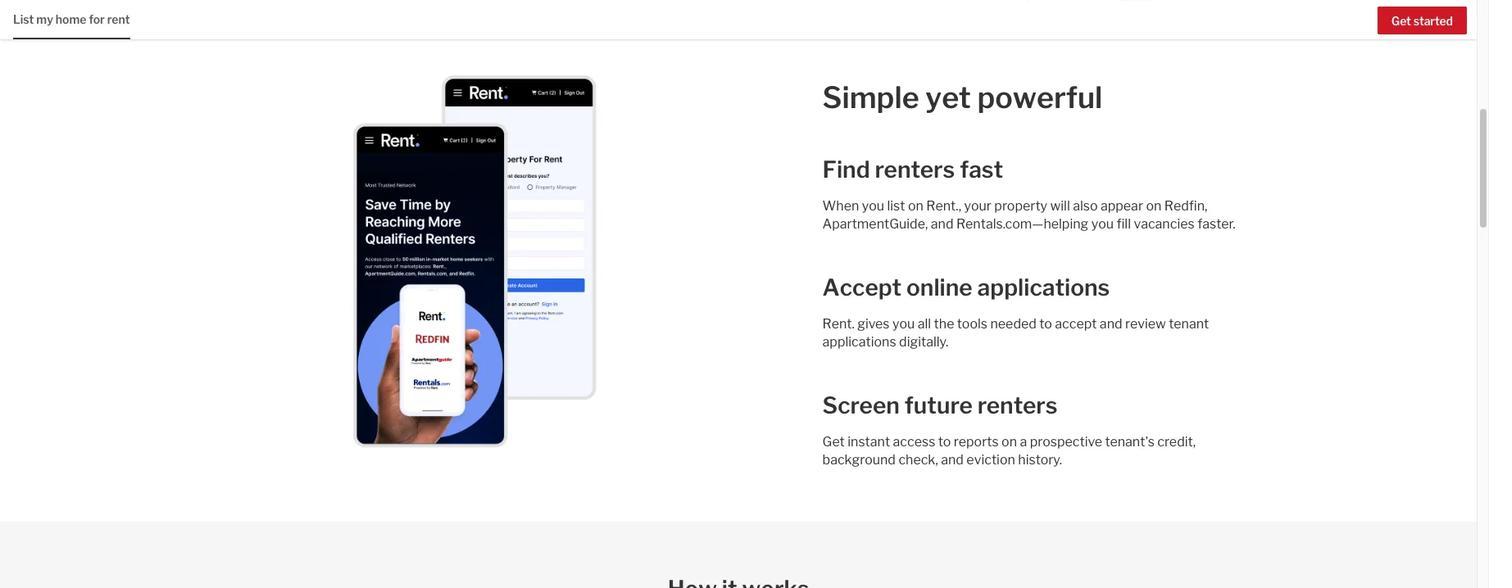 Task type: describe. For each thing, give the bounding box(es) containing it.
will
[[1050, 198, 1070, 214]]

review
[[1125, 316, 1166, 332]]

reports
[[954, 434, 999, 450]]

fast
[[960, 156, 1003, 184]]

powerful
[[977, 79, 1103, 116]]

apartmentguide,
[[822, 216, 928, 232]]

digitally.
[[899, 334, 949, 350]]

list my home for rent
[[13, 12, 130, 26]]

needed
[[990, 316, 1037, 332]]

screen future renters
[[822, 392, 1058, 420]]

rentals.com—helping
[[956, 216, 1089, 232]]

screen
[[822, 392, 900, 420]]

rent
[[107, 12, 130, 26]]

started
[[1413, 14, 1453, 28]]

appear
[[1101, 198, 1143, 214]]

find
[[822, 156, 870, 184]]

0 vertical spatial renters
[[875, 156, 955, 184]]

accept online applications
[[822, 274, 1110, 302]]

you inside rent. gives you all the tools needed to accept and review tenant applications digitally.
[[892, 316, 915, 332]]

0 vertical spatial applications
[[977, 274, 1110, 302]]

phone showing rent. list your home for rent site image
[[346, 68, 604, 455]]

your
[[964, 198, 992, 214]]

and inside get instant access to reports on a prospective tenant's credit, background check, and eviction history.
[[941, 452, 964, 468]]

all
[[918, 316, 931, 332]]

to inside get instant access to reports on a prospective tenant's credit, background check, and eviction history.
[[938, 434, 951, 450]]

rent. gives you all the tools needed to accept and review tenant applications digitally.
[[822, 316, 1209, 350]]

instant
[[848, 434, 890, 450]]

tenant's
[[1105, 434, 1155, 450]]

1 vertical spatial you
[[1091, 216, 1114, 232]]

accept
[[1055, 316, 1097, 332]]

tools
[[957, 316, 988, 332]]

to inside rent. gives you all the tools needed to accept and review tenant applications digitally.
[[1039, 316, 1052, 332]]

vacancies
[[1134, 216, 1195, 232]]

when you list on rent., your property will also appear on redfin, apartmentguide, and rentals.com—helping you fill vacancies faster.
[[822, 198, 1236, 232]]

simple yet powerful
[[822, 79, 1103, 116]]

when
[[822, 198, 859, 214]]

also
[[1073, 198, 1098, 214]]

for
[[89, 12, 105, 26]]

applications inside rent. gives you all the tools needed to accept and review tenant applications digitally.
[[822, 334, 896, 350]]

credit,
[[1157, 434, 1196, 450]]

list
[[13, 12, 34, 26]]



Task type: vqa. For each thing, say whether or not it's contained in the screenshot.
first Save from right
no



Task type: locate. For each thing, give the bounding box(es) containing it.
yet
[[925, 79, 971, 116]]

on right list
[[908, 198, 924, 214]]

to right access
[[938, 434, 951, 450]]

2 horizontal spatial on
[[1146, 198, 1162, 214]]

history.
[[1018, 452, 1062, 468]]

get
[[1391, 14, 1411, 28], [822, 434, 845, 450]]

2 horizontal spatial you
[[1091, 216, 1114, 232]]

get started button
[[1378, 6, 1467, 34]]

home
[[56, 12, 86, 26]]

background
[[822, 452, 896, 468]]

and down reports
[[941, 452, 964, 468]]

renters up list
[[875, 156, 955, 184]]

and left review
[[1100, 316, 1122, 332]]

0 vertical spatial you
[[862, 198, 884, 214]]

get started
[[1391, 14, 1453, 28]]

on left a
[[1002, 434, 1017, 450]]

you up apartmentguide,
[[862, 198, 884, 214]]

get instant access to reports on a prospective tenant's credit, background check, and eviction history.
[[822, 434, 1196, 468]]

access
[[893, 434, 935, 450]]

eviction
[[967, 452, 1015, 468]]

0 horizontal spatial renters
[[875, 156, 955, 184]]

to left "accept"
[[1039, 316, 1052, 332]]

0 horizontal spatial on
[[908, 198, 924, 214]]

rent.
[[822, 316, 855, 332]]

renters up a
[[977, 392, 1058, 420]]

0 horizontal spatial get
[[822, 434, 845, 450]]

my
[[36, 12, 53, 26]]

you
[[862, 198, 884, 214], [1091, 216, 1114, 232], [892, 316, 915, 332]]

tenant
[[1169, 316, 1209, 332]]

0 horizontal spatial you
[[862, 198, 884, 214]]

1 vertical spatial get
[[822, 434, 845, 450]]

list
[[887, 198, 905, 214]]

find renters fast
[[822, 156, 1003, 184]]

1 horizontal spatial on
[[1002, 434, 1017, 450]]

on up vacancies
[[1146, 198, 1162, 214]]

you left 'all'
[[892, 316, 915, 332]]

and inside rent. gives you all the tools needed to accept and review tenant applications digitally.
[[1100, 316, 1122, 332]]

0 vertical spatial get
[[1391, 14, 1411, 28]]

1 vertical spatial to
[[938, 434, 951, 450]]

get inside get instant access to reports on a prospective tenant's credit, background check, and eviction history.
[[822, 434, 845, 450]]

1 horizontal spatial renters
[[977, 392, 1058, 420]]

2 vertical spatial you
[[892, 316, 915, 332]]

1 horizontal spatial you
[[892, 316, 915, 332]]

1 vertical spatial applications
[[822, 334, 896, 350]]

you left the fill
[[1091, 216, 1114, 232]]

and down rent.,
[[931, 216, 954, 232]]

check,
[[899, 452, 938, 468]]

simple
[[822, 79, 919, 116]]

1 vertical spatial renters
[[977, 392, 1058, 420]]

online
[[906, 274, 973, 302]]

1 horizontal spatial to
[[1039, 316, 1052, 332]]

and
[[931, 216, 954, 232], [1100, 316, 1122, 332], [941, 452, 964, 468]]

rent.,
[[926, 198, 961, 214]]

future
[[905, 392, 973, 420]]

0 vertical spatial and
[[931, 216, 954, 232]]

get left started
[[1391, 14, 1411, 28]]

applications down gives
[[822, 334, 896, 350]]

a
[[1020, 434, 1027, 450]]

get for get started
[[1391, 14, 1411, 28]]

on inside get instant access to reports on a prospective tenant's credit, background check, and eviction history.
[[1002, 434, 1017, 450]]

applications up needed
[[977, 274, 1110, 302]]

list my home for rent link
[[13, 0, 130, 37]]

get inside "button"
[[1391, 14, 1411, 28]]

0 vertical spatial to
[[1039, 316, 1052, 332]]

applications
[[977, 274, 1110, 302], [822, 334, 896, 350]]

renters
[[875, 156, 955, 184], [977, 392, 1058, 420]]

to
[[1039, 316, 1052, 332], [938, 434, 951, 450]]

1 vertical spatial and
[[1100, 316, 1122, 332]]

and inside when you list on rent., your property will also appear on redfin, apartmentguide, and rentals.com—helping you fill vacancies faster.
[[931, 216, 954, 232]]

gives
[[858, 316, 890, 332]]

prospective
[[1030, 434, 1102, 450]]

2 vertical spatial and
[[941, 452, 964, 468]]

lady drinking coffee next to her laptop image
[[0, 0, 1477, 1]]

the
[[934, 316, 954, 332]]

0 horizontal spatial applications
[[822, 334, 896, 350]]

accept
[[822, 274, 902, 302]]

0 horizontal spatial to
[[938, 434, 951, 450]]

get for get instant access to reports on a prospective tenant's credit, background check, and eviction history.
[[822, 434, 845, 450]]

faster.
[[1197, 216, 1236, 232]]

fill
[[1117, 216, 1131, 232]]

1 horizontal spatial get
[[1391, 14, 1411, 28]]

get up background
[[822, 434, 845, 450]]

on
[[908, 198, 924, 214], [1146, 198, 1162, 214], [1002, 434, 1017, 450]]

redfin,
[[1164, 198, 1208, 214]]

property
[[994, 198, 1047, 214]]

1 horizontal spatial applications
[[977, 274, 1110, 302]]



